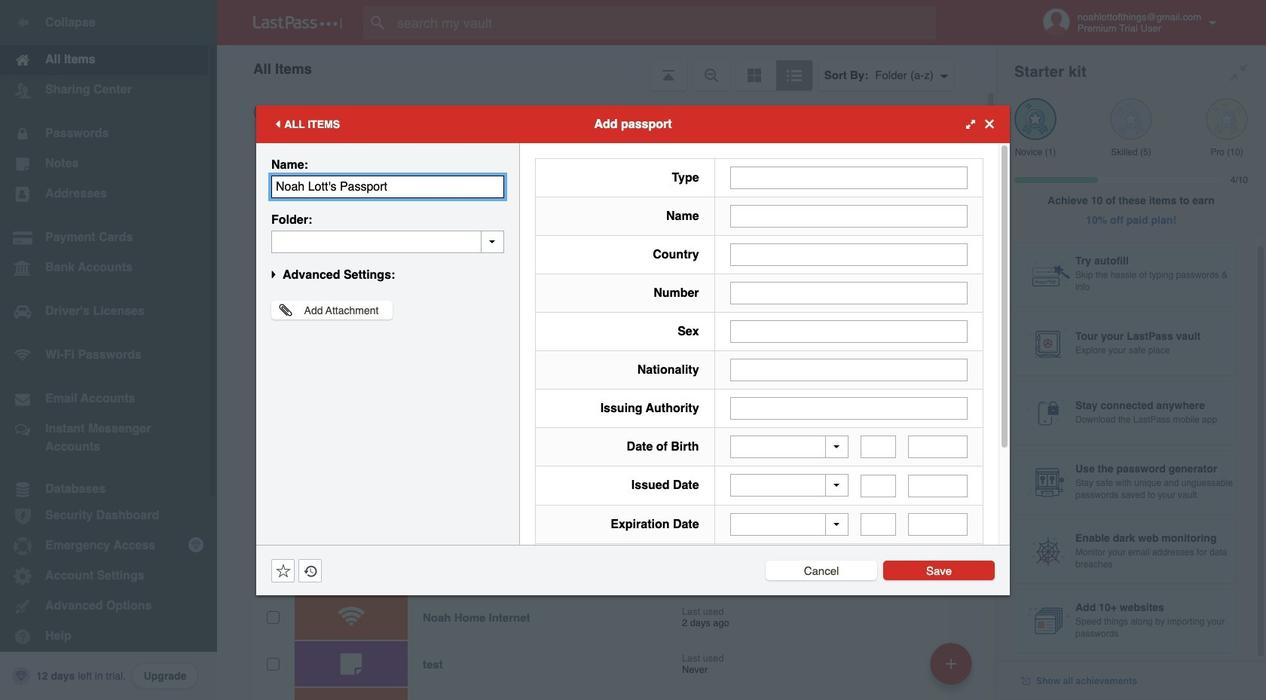 Task type: describe. For each thing, give the bounding box(es) containing it.
lastpass image
[[253, 16, 342, 29]]

vault options navigation
[[217, 45, 997, 90]]

Search search field
[[363, 6, 966, 39]]

new item image
[[946, 659, 957, 669]]

new item navigation
[[925, 639, 982, 700]]



Task type: locate. For each thing, give the bounding box(es) containing it.
main navigation navigation
[[0, 0, 217, 700]]

search my vault text field
[[363, 6, 966, 39]]

dialog
[[256, 105, 1010, 654]]

None text field
[[730, 205, 968, 227], [730, 282, 968, 304], [909, 475, 968, 497], [730, 205, 968, 227], [730, 282, 968, 304], [909, 475, 968, 497]]

None text field
[[730, 166, 968, 189], [271, 175, 504, 198], [271, 230, 504, 253], [730, 243, 968, 266], [730, 320, 968, 343], [730, 358, 968, 381], [730, 397, 968, 420], [861, 436, 897, 458], [909, 436, 968, 458], [861, 475, 897, 497], [861, 513, 897, 536], [909, 513, 968, 536], [730, 166, 968, 189], [271, 175, 504, 198], [271, 230, 504, 253], [730, 243, 968, 266], [730, 320, 968, 343], [730, 358, 968, 381], [730, 397, 968, 420], [861, 436, 897, 458], [909, 436, 968, 458], [861, 475, 897, 497], [861, 513, 897, 536], [909, 513, 968, 536]]



Task type: vqa. For each thing, say whether or not it's contained in the screenshot.
search my vault text box
yes



